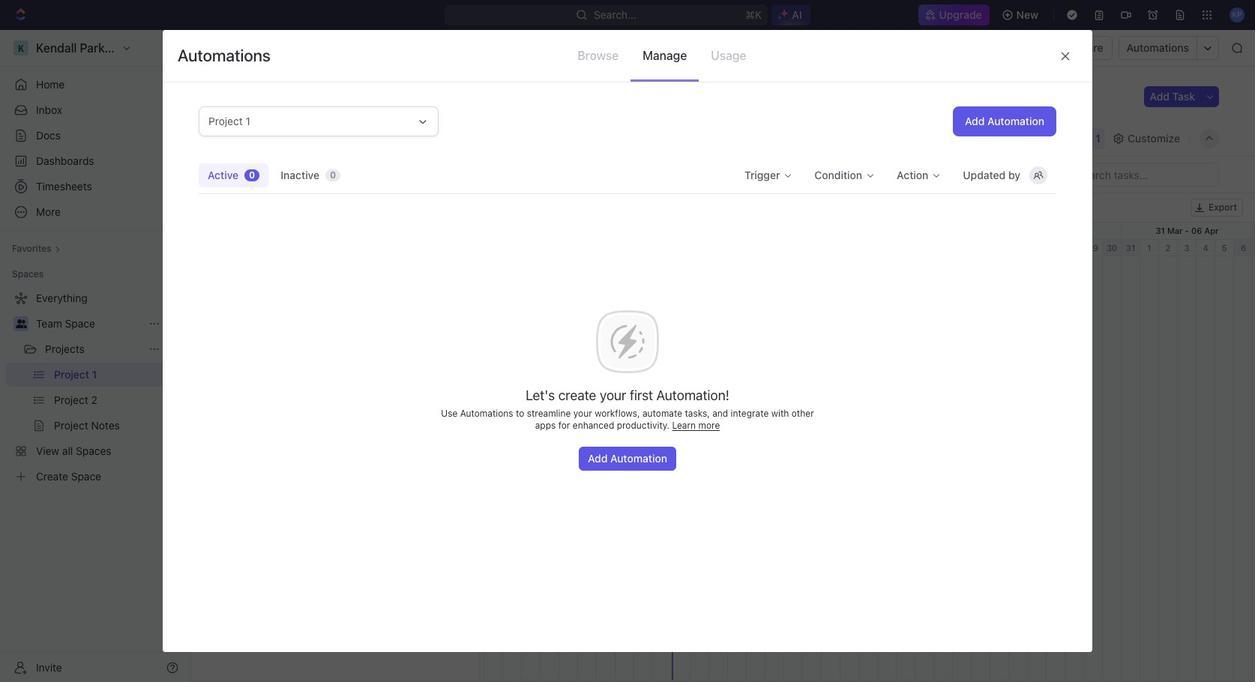 Task type: locate. For each thing, give the bounding box(es) containing it.
mar
[[1168, 226, 1183, 235]]

project up board
[[227, 85, 285, 106]]

26 element down 25 feb - 02 mar element
[[484, 240, 503, 256]]

1 vertical spatial add automation
[[588, 452, 667, 465]]

row group
[[191, 256, 479, 680]]

1 horizontal spatial automations
[[460, 408, 513, 419]]

1 vertical spatial user group image
[[15, 319, 27, 328]]

0 horizontal spatial add
[[588, 452, 608, 465]]

timesheets
[[36, 180, 92, 193]]

use automations to streamline your workflows, automate tasks, and integrate with other apps for enhanced productivity.
[[441, 408, 814, 431]]

home
[[36, 78, 65, 91]]

22 element
[[953, 240, 972, 256]]

31 for 31 mar - 06 apr
[[1156, 226, 1165, 235]]

2 vertical spatial add
[[588, 452, 608, 465]]

export
[[1209, 202, 1237, 213]]

1 26 element from the left
[[484, 240, 503, 256]]

2 25 element from the left
[[1009, 240, 1028, 256]]

add down enhanced
[[588, 452, 608, 465]]

1 horizontal spatial user group image
[[205, 44, 215, 52]]

automations
[[1127, 41, 1189, 54], [178, 46, 271, 65], [460, 408, 513, 419]]

your up enhanced
[[573, 408, 592, 419]]

1 vertical spatial 31
[[1126, 243, 1135, 253]]

0 horizontal spatial your
[[573, 408, 592, 419]]

project
[[227, 85, 285, 106], [208, 115, 243, 127]]

tree inside sidebar navigation
[[6, 286, 184, 489]]

task
[[1173, 90, 1195, 103]]

0 vertical spatial user group image
[[205, 44, 215, 52]]

1 horizontal spatial 31
[[1156, 226, 1165, 235]]

1 horizontal spatial 0
[[330, 169, 336, 181]]

1 0 from the left
[[249, 169, 255, 181]]

active
[[208, 169, 239, 181]]

29 element down 25 feb - 02 mar element
[[541, 240, 559, 256]]

0 vertical spatial add automation button
[[953, 106, 1057, 136]]

17 mar - 23 mar element
[[859, 223, 991, 239]]

1 vertical spatial add automation button
[[579, 447, 676, 471]]

automation up the search button
[[988, 115, 1045, 127]]

11 element
[[747, 240, 766, 256]]

first
[[630, 388, 653, 404]]

0 for active
[[249, 169, 255, 181]]

updated by button
[[954, 163, 1057, 187]]

1 horizontal spatial team
[[219, 41, 245, 54]]

docs
[[36, 129, 61, 142]]

28 element down 25 feb - 02 mar element
[[522, 240, 541, 256]]

2
[[1166, 243, 1171, 253]]

0 right inactive
[[330, 169, 336, 181]]

project up active at the left top of the page
[[208, 115, 243, 127]]

0 vertical spatial team space link
[[200, 39, 282, 57]]

list link
[[301, 128, 322, 149]]

add automation up the search button
[[965, 115, 1045, 127]]

1 vertical spatial team space
[[36, 317, 95, 330]]

1 horizontal spatial team space
[[219, 41, 278, 54]]

28 element left the 29
[[1066, 240, 1084, 256]]

add automation
[[965, 115, 1045, 127], [588, 452, 667, 465]]

automate
[[643, 408, 682, 419]]

condition button
[[806, 163, 885, 187]]

29 element containing 29
[[1084, 240, 1103, 256]]

1 horizontal spatial 26 element
[[1028, 240, 1047, 256]]

1 horizontal spatial 25 element
[[1009, 240, 1028, 256]]

31 left the mar
[[1156, 226, 1165, 235]]

9 element
[[709, 240, 728, 256]]

add automation button up updated by dropdown button
[[953, 106, 1057, 136]]

1
[[289, 85, 298, 106], [246, 115, 250, 127], [1096, 132, 1101, 144], [1148, 243, 1152, 253]]

productivity.
[[617, 420, 670, 431]]

26 element down the "24 mar - 30 mar" element
[[1028, 240, 1047, 256]]

board
[[247, 132, 276, 144]]

25 element right 23 element
[[1009, 240, 1028, 256]]

user group image inside tree
[[15, 319, 27, 328]]

0 vertical spatial your
[[600, 388, 626, 404]]

1 horizontal spatial team space link
[[200, 39, 282, 57]]

1 vertical spatial automation
[[610, 452, 667, 465]]

03 mar - 09 mar element
[[597, 223, 728, 239]]

0 horizontal spatial 28 element
[[522, 240, 541, 256]]

add automation button down productivity.
[[579, 447, 676, 471]]

0 vertical spatial space
[[248, 41, 278, 54]]

search...
[[594, 8, 637, 21]]

1 vertical spatial team
[[36, 317, 62, 330]]

tree grid
[[191, 223, 479, 680]]

29 element
[[541, 240, 559, 256], [1084, 240, 1103, 256]]

1 vertical spatial your
[[573, 408, 592, 419]]

31 element
[[1122, 240, 1141, 256]]

2 0 from the left
[[330, 169, 336, 181]]

1 vertical spatial project
[[208, 115, 243, 127]]

add automation button
[[953, 106, 1057, 136], [579, 447, 676, 471]]

new button
[[996, 3, 1048, 27]]

0 right active at the left top of the page
[[249, 169, 255, 181]]

0 horizontal spatial 25 element
[[466, 240, 484, 256]]

timesheets link
[[6, 175, 184, 199]]

add up "updated"
[[965, 115, 985, 127]]

team
[[219, 41, 245, 54], [36, 317, 62, 330]]

automations inside button
[[1127, 41, 1189, 54]]

10 element
[[728, 240, 747, 256]]

0
[[249, 169, 255, 181], [330, 169, 336, 181]]

1 horizontal spatial add automation
[[965, 115, 1045, 127]]

by
[[1009, 169, 1021, 181]]

home link
[[6, 73, 184, 97]]

20 element
[[916, 240, 934, 256]]

create
[[558, 388, 596, 404]]

4 element
[[616, 240, 634, 256]]

1 vertical spatial add
[[965, 115, 985, 127]]

26 element
[[484, 240, 503, 256], [1028, 240, 1047, 256]]

1 horizontal spatial add automation button
[[953, 106, 1057, 136]]

upgrade
[[939, 8, 982, 21]]

0 vertical spatial add
[[1150, 90, 1170, 103]]

project 1 up board
[[227, 85, 301, 106]]

team space inside sidebar navigation
[[36, 317, 95, 330]]

add for bottommost add automation button
[[588, 452, 608, 465]]

0 horizontal spatial 26 element
[[484, 240, 503, 256]]

18 element
[[878, 240, 897, 256]]

0 horizontal spatial add automation button
[[579, 447, 676, 471]]

0 vertical spatial automation
[[988, 115, 1045, 127]]

0 horizontal spatial 29 element
[[541, 240, 559, 256]]

1 vertical spatial space
[[65, 317, 95, 330]]

27 element down 25 feb - 02 mar element
[[503, 240, 522, 256]]

upgrade link
[[918, 4, 990, 25]]

0 vertical spatial team space
[[219, 41, 278, 54]]

tree containing team space
[[6, 286, 184, 489]]

dashboards
[[36, 154, 94, 167]]

projects
[[45, 343, 85, 355]]

25 element
[[466, 240, 484, 256], [1009, 240, 1028, 256]]

project 1 button
[[199, 106, 439, 136]]

1 element
[[559, 240, 578, 256]]

1 vertical spatial project 1
[[208, 115, 250, 127]]

customize
[[1128, 132, 1180, 144]]

learn
[[672, 420, 696, 431]]

21 element
[[934, 240, 953, 256]]

trigger button
[[736, 163, 803, 187]]

project 1 up board link at the left
[[208, 115, 250, 127]]

search
[[1005, 132, 1040, 144]]

board link
[[244, 128, 276, 149]]

space inside sidebar navigation
[[65, 317, 95, 330]]

projects link
[[45, 337, 142, 361]]

19 element
[[897, 240, 916, 256]]

1 horizontal spatial 28 element
[[1066, 240, 1084, 256]]

team space
[[219, 41, 278, 54], [36, 317, 95, 330]]

customize button
[[1108, 128, 1185, 149]]

2 29 element from the left
[[1084, 240, 1103, 256]]

2 horizontal spatial automations
[[1127, 41, 1189, 54]]

inactive
[[281, 169, 319, 181]]

add for add task button
[[1150, 90, 1170, 103]]

17 element
[[859, 240, 878, 256]]

updated by button
[[954, 163, 1057, 187]]

row
[[191, 223, 479, 256]]

space
[[248, 41, 278, 54], [65, 317, 95, 330]]

31 mar - 06 apr element
[[1122, 223, 1254, 239]]

0 horizontal spatial add automation
[[588, 452, 667, 465]]

0 vertical spatial 31
[[1156, 226, 1165, 235]]

1 horizontal spatial 27 element
[[1047, 240, 1066, 256]]

add task
[[1150, 90, 1195, 103]]

16 element
[[841, 240, 859, 256]]

0 horizontal spatial user group image
[[15, 319, 27, 328]]

1 vertical spatial team space link
[[36, 312, 142, 336]]

integrate
[[731, 408, 769, 419]]

add
[[1150, 90, 1170, 103], [965, 115, 985, 127], [588, 452, 608, 465]]

1 29 element from the left
[[541, 240, 559, 256]]

learn more link
[[672, 420, 720, 431]]

condition button
[[806, 163, 885, 187]]

1 horizontal spatial add
[[965, 115, 985, 127]]

1 horizontal spatial automation
[[988, 115, 1045, 127]]

31 right the 30 element
[[1126, 243, 1135, 253]]

31 for 31
[[1126, 243, 1135, 253]]

28 element
[[522, 240, 541, 256], [1066, 240, 1084, 256]]

user group image
[[205, 44, 215, 52], [15, 319, 27, 328]]

add left task
[[1150, 90, 1170, 103]]

team space link
[[200, 39, 282, 57], [36, 312, 142, 336]]

31
[[1156, 226, 1165, 235], [1126, 243, 1135, 253]]

-
[[1185, 226, 1189, 235]]

27 element down the "24 mar - 30 mar" element
[[1047, 240, 1066, 256]]

1 27 element from the left
[[503, 240, 522, 256]]

your up workflows,
[[600, 388, 626, 404]]

add automation down productivity.
[[588, 452, 667, 465]]

tree
[[6, 286, 184, 489]]

0 horizontal spatial 0
[[249, 169, 255, 181]]

calendar
[[349, 132, 394, 144]]

2 horizontal spatial add
[[1150, 90, 1170, 103]]

automation down productivity.
[[610, 452, 667, 465]]

calendar link
[[346, 128, 394, 149]]

0 vertical spatial project 1
[[227, 85, 301, 106]]

project inside dropdown button
[[208, 115, 243, 127]]

0 vertical spatial team
[[219, 41, 245, 54]]

0 horizontal spatial team
[[36, 317, 62, 330]]

31 mar - 06 apr
[[1156, 226, 1219, 235]]

docs link
[[6, 124, 184, 148]]

0 horizontal spatial space
[[65, 317, 95, 330]]

0 horizontal spatial 27 element
[[503, 240, 522, 256]]

29
[[1088, 243, 1099, 253]]

25 element down 25 feb - 02 mar element
[[466, 240, 484, 256]]

0 horizontal spatial automations
[[178, 46, 271, 65]]

3 element
[[597, 240, 616, 256]]

29 element left 30
[[1084, 240, 1103, 256]]

27 element
[[503, 240, 522, 256], [1047, 240, 1066, 256]]

0 vertical spatial add automation
[[965, 115, 1045, 127]]

trigger
[[745, 169, 780, 181]]

add automation for add automation button to the top
[[965, 115, 1045, 127]]

1 horizontal spatial 29 element
[[1084, 240, 1103, 256]]

4
[[1203, 243, 1209, 253]]

0 horizontal spatial automation
[[610, 452, 667, 465]]

0 horizontal spatial team space
[[36, 317, 95, 330]]

0 horizontal spatial 31
[[1126, 243, 1135, 253]]

0 vertical spatial project
[[227, 85, 285, 106]]



Task type: vqa. For each thing, say whether or not it's contained in the screenshot.
/Slash
no



Task type: describe. For each thing, give the bounding box(es) containing it.
0 horizontal spatial team space link
[[36, 312, 142, 336]]

5
[[1222, 243, 1227, 253]]

gantt link
[[419, 128, 449, 149]]

more
[[698, 420, 720, 431]]

action
[[897, 169, 929, 181]]

inbox
[[36, 103, 62, 116]]

13 element
[[784, 240, 803, 256]]

inbox link
[[6, 98, 184, 122]]

for
[[558, 420, 570, 431]]

1 horizontal spatial space
[[248, 41, 278, 54]]

favorites
[[12, 243, 51, 254]]

usage
[[711, 49, 746, 62]]

24 element
[[991, 240, 1009, 256]]

search button
[[986, 128, 1044, 149]]

10 mar - 16 mar element
[[728, 223, 859, 239]]

let's
[[526, 388, 555, 404]]

spaces
[[12, 268, 44, 280]]

1 28 element from the left
[[522, 240, 541, 256]]

updated by
[[963, 169, 1021, 181]]

2 28 element from the left
[[1066, 240, 1084, 256]]

automation for add automation button to the top
[[988, 115, 1045, 127]]

hide
[[1065, 132, 1088, 144]]

1 inside dropdown button
[[246, 115, 250, 127]]

3
[[1184, 243, 1190, 253]]

30 element
[[1103, 240, 1122, 256]]

automation for bottommost add automation button
[[610, 452, 667, 465]]

add automation for bottommost add automation button
[[588, 452, 667, 465]]

apr
[[1205, 226, 1219, 235]]

invite
[[36, 661, 62, 674]]

updated
[[963, 169, 1006, 181]]

manage
[[643, 49, 687, 62]]

06
[[1192, 226, 1202, 235]]

15 element
[[822, 240, 841, 256]]

6
[[1241, 243, 1246, 253]]

project 1 inside dropdown button
[[208, 115, 250, 127]]

7 element
[[672, 240, 691, 256]]

25 feb - 02 mar element
[[466, 223, 597, 239]]

team inside tree
[[36, 317, 62, 330]]

add for add automation button to the top
[[965, 115, 985, 127]]

learn more
[[672, 420, 720, 431]]

with
[[771, 408, 789, 419]]

30
[[1107, 243, 1117, 253]]

enhanced
[[573, 420, 614, 431]]

trigger button
[[736, 163, 803, 187]]

condition
[[815, 169, 862, 181]]

share
[[1075, 41, 1104, 54]]

6 element
[[653, 240, 672, 256]]

let's create your first automation!
[[526, 388, 729, 404]]

automation!
[[657, 388, 729, 404]]

2 27 element from the left
[[1047, 240, 1066, 256]]

23 element
[[972, 240, 991, 256]]

gantt
[[422, 132, 449, 144]]

automations button
[[1119, 37, 1197, 59]]

export button
[[1191, 199, 1243, 217]]

new
[[1017, 8, 1039, 21]]

dashboards link
[[6, 149, 184, 173]]

12 element
[[766, 240, 784, 256]]

share button
[[1066, 36, 1113, 60]]

1 25 element from the left
[[466, 240, 484, 256]]

browse
[[578, 49, 619, 62]]

tasks,
[[685, 408, 710, 419]]

⌘k
[[746, 8, 762, 21]]

14 element
[[803, 240, 822, 256]]

0 for inactive
[[330, 169, 336, 181]]

streamline
[[527, 408, 571, 419]]

favorites button
[[6, 240, 66, 258]]

5 element
[[634, 240, 653, 256]]

list
[[304, 132, 322, 144]]

apps
[[535, 420, 556, 431]]

1 horizontal spatial your
[[600, 388, 626, 404]]

hide 1
[[1065, 132, 1101, 144]]

8 element
[[691, 240, 709, 256]]

your inside use automations to streamline your workflows, automate tasks, and integrate with other apps for enhanced productivity.
[[573, 408, 592, 419]]

workflows,
[[595, 408, 640, 419]]

automations inside use automations to streamline your workflows, automate tasks, and integrate with other apps for enhanced productivity.
[[460, 408, 513, 419]]

sidebar navigation
[[0, 30, 191, 682]]

use
[[441, 408, 458, 419]]

24 mar - 30 mar element
[[991, 223, 1122, 239]]

and
[[713, 408, 728, 419]]

other
[[792, 408, 814, 419]]

to
[[516, 408, 524, 419]]

action button
[[888, 163, 951, 187]]

add task button
[[1144, 86, 1201, 107]]

Search tasks... text field
[[1069, 163, 1219, 186]]

action button
[[888, 163, 951, 187]]

2 26 element from the left
[[1028, 240, 1047, 256]]

2 element
[[578, 240, 597, 256]]



